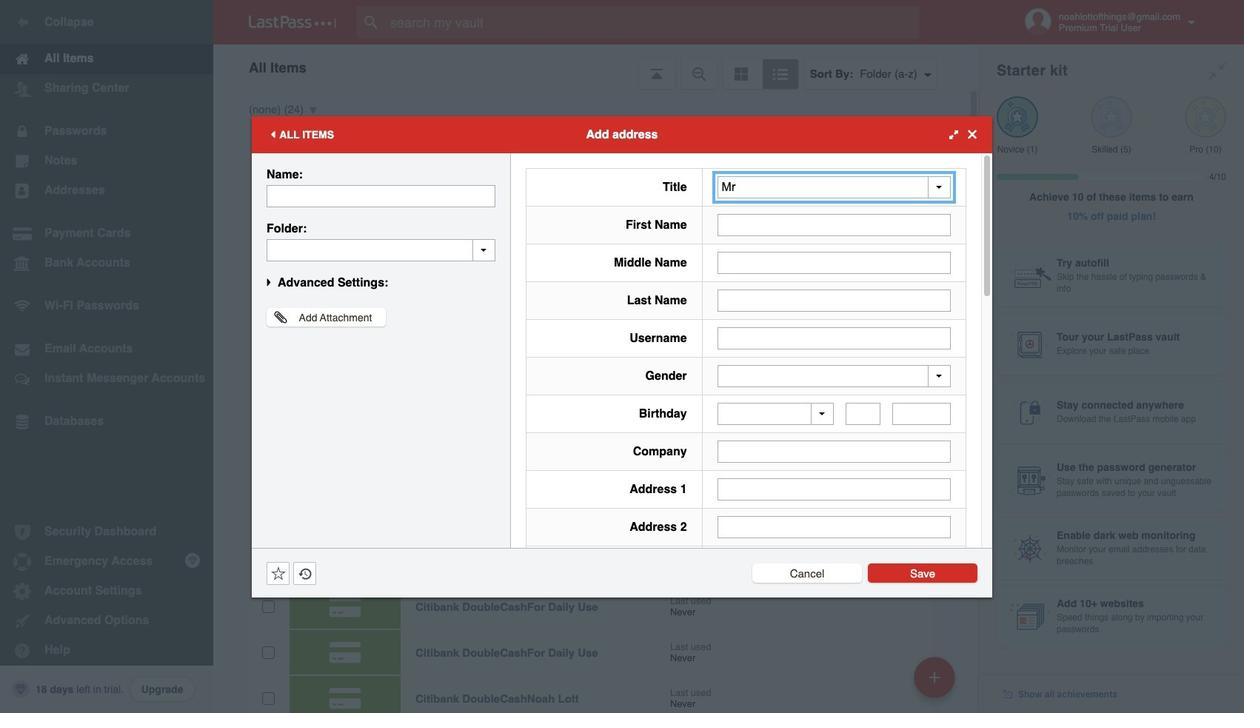 Task type: describe. For each thing, give the bounding box(es) containing it.
Search search field
[[357, 6, 949, 39]]

lastpass image
[[249, 16, 336, 29]]

vault options navigation
[[213, 44, 979, 89]]

main navigation navigation
[[0, 0, 213, 713]]

new item image
[[930, 672, 940, 683]]



Task type: vqa. For each thing, say whether or not it's contained in the screenshot.
Vault options 'Navigation'
yes



Task type: locate. For each thing, give the bounding box(es) containing it.
new item navigation
[[909, 653, 964, 713]]

dialog
[[252, 116, 992, 713]]

search my vault text field
[[357, 6, 949, 39]]

None text field
[[717, 251, 951, 274], [717, 478, 951, 501], [717, 516, 951, 538], [717, 251, 951, 274], [717, 478, 951, 501], [717, 516, 951, 538]]

None text field
[[267, 185, 495, 207], [717, 214, 951, 236], [267, 239, 495, 261], [717, 289, 951, 311], [717, 327, 951, 349], [846, 403, 881, 425], [893, 403, 951, 425], [717, 441, 951, 463], [267, 185, 495, 207], [717, 214, 951, 236], [267, 239, 495, 261], [717, 289, 951, 311], [717, 327, 951, 349], [846, 403, 881, 425], [893, 403, 951, 425], [717, 441, 951, 463]]



